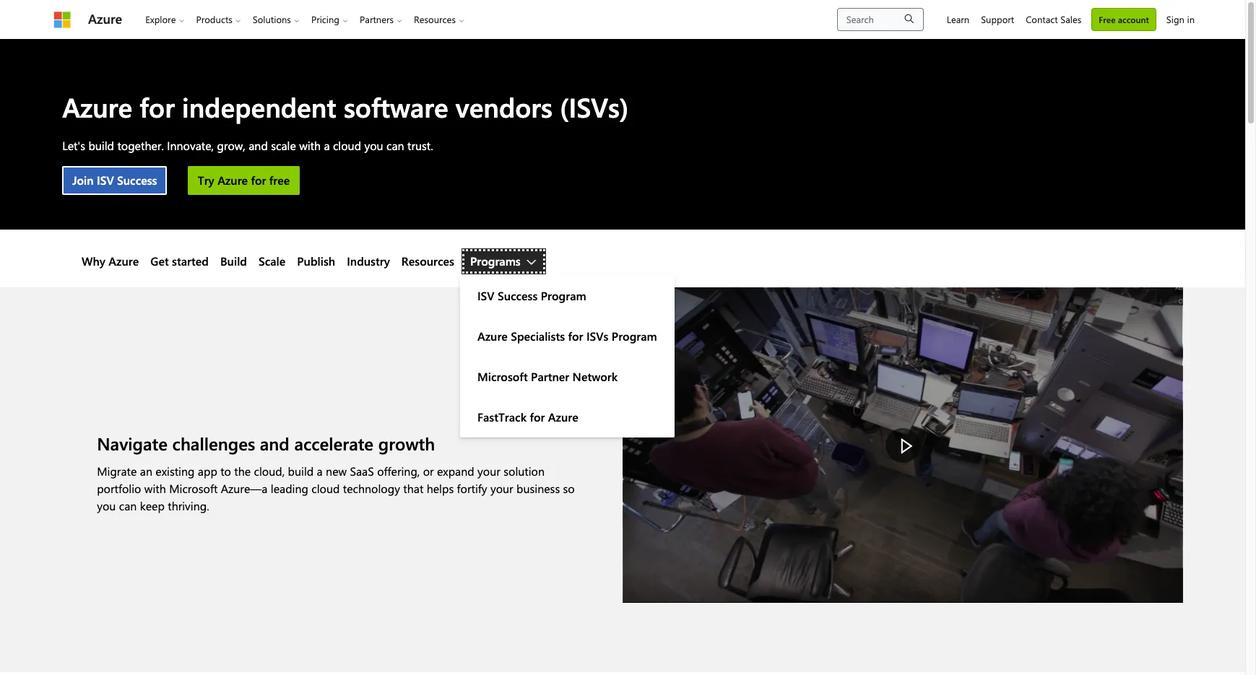 Task type: locate. For each thing, give the bounding box(es) containing it.
1 vertical spatial microsoft
[[169, 481, 218, 496]]

pricing
[[311, 13, 340, 25]]

resources right industry
[[402, 254, 454, 269]]

1 vertical spatial with
[[144, 481, 166, 496]]

can
[[387, 138, 404, 153]]

microsoft inside the programs element
[[478, 370, 528, 385]]

learn
[[947, 13, 970, 25]]

that
[[403, 481, 424, 496]]

azure right why
[[109, 254, 139, 269]]

azure
[[88, 10, 122, 27], [62, 89, 132, 124], [218, 173, 248, 188], [109, 254, 139, 269], [478, 329, 508, 344], [548, 410, 579, 425]]

1 horizontal spatial you
[[365, 138, 383, 153]]

program up azure specialists for isvs program
[[541, 289, 587, 304]]

free account link
[[1092, 8, 1157, 31]]

microsoft up fasttrack
[[478, 370, 528, 385]]

so
[[563, 481, 575, 496]]

for left "free"
[[251, 173, 266, 188]]

0 vertical spatial resources
[[414, 13, 456, 25]]

your down solution
[[491, 481, 514, 496]]

and left 'scale'
[[249, 138, 268, 153]]

isv right join
[[97, 173, 114, 188]]

migrate an existing app to the cloud, build a new ​saas offering, or expand your solution portfolio with microsoft azure—a leading cloud technology that helps fortify your business so you can​ keep thriving.
[[97, 464, 575, 514]]

azure link
[[88, 9, 122, 29]]

trust.
[[408, 138, 433, 153]]

get
[[150, 254, 169, 269]]

account
[[1118, 13, 1150, 25]]

1 horizontal spatial program
[[612, 329, 657, 344]]

0 vertical spatial isv
[[97, 173, 114, 188]]

why
[[82, 254, 105, 269]]

success down together. at the top left of page
[[117, 173, 157, 188]]

navigate
[[97, 432, 168, 455]]

your
[[478, 464, 501, 479], [491, 481, 514, 496]]

program right isvs at left
[[612, 329, 657, 344]]

resources button
[[408, 0, 470, 38]]

build
[[88, 138, 114, 153], [288, 464, 314, 479]]

fasttrack for azure link
[[460, 398, 675, 438]]

success inside the programs element
[[498, 289, 538, 304]]

a right 'scale'
[[324, 138, 330, 153]]

join isv success link
[[62, 166, 167, 195]]

​saas
[[350, 464, 374, 479]]

solution
[[504, 464, 545, 479]]

sign in
[[1167, 13, 1195, 25]]

0 horizontal spatial you
[[97, 499, 116, 514]]

0 vertical spatial you
[[365, 138, 383, 153]]

1 vertical spatial success
[[498, 289, 538, 304]]

build up "leading"
[[288, 464, 314, 479]]

free account
[[1099, 13, 1150, 25]]

0 horizontal spatial isv
[[97, 173, 114, 188]]

1 vertical spatial build
[[288, 464, 314, 479]]

build right let's
[[88, 138, 114, 153]]

sign in link
[[1161, 0, 1201, 38]]

and
[[249, 138, 268, 153], [260, 432, 290, 455]]

products button
[[190, 0, 247, 38]]

0 vertical spatial with
[[299, 138, 321, 153]]

isv
[[97, 173, 114, 188], [478, 289, 495, 304]]

microsoft partner network
[[478, 370, 618, 385]]

cloud,
[[254, 464, 285, 479]]

partners
[[360, 13, 394, 25]]

0 horizontal spatial build
[[88, 138, 114, 153]]

microsoft up thriving.
[[169, 481, 218, 496]]

1 vertical spatial resources
[[402, 254, 454, 269]]

together.
[[117, 138, 164, 153]]

Global search field
[[837, 8, 924, 31]]

0 vertical spatial success
[[117, 173, 157, 188]]

and up cloud,
[[260, 432, 290, 455]]

0 horizontal spatial a
[[317, 464, 323, 479]]

products
[[196, 13, 233, 25]]

build inside migrate an existing app to the cloud, build a new ​saas offering, or expand your solution portfolio with microsoft azure—a leading cloud technology that helps fortify your business so you can​ keep thriving.
[[288, 464, 314, 479]]

azure left explore
[[88, 10, 122, 27]]

isv down 'programs'
[[478, 289, 495, 304]]

business
[[517, 481, 560, 496]]

partner
[[531, 370, 570, 385]]

success down programs "dropdown button"
[[498, 289, 538, 304]]

with up keep
[[144, 481, 166, 496]]

1 horizontal spatial microsoft
[[478, 370, 528, 385]]

a
[[324, 138, 330, 153], [317, 464, 323, 479]]

isv success program
[[478, 289, 587, 304]]

the
[[234, 464, 251, 479]]

1 vertical spatial you
[[97, 499, 116, 514]]

try
[[198, 173, 214, 188]]

you
[[365, 138, 383, 153], [97, 499, 116, 514]]

0 horizontal spatial success
[[117, 173, 157, 188]]

0 horizontal spatial with
[[144, 481, 166, 496]]

resources
[[414, 13, 456, 25], [402, 254, 454, 269]]

cloud down new at the bottom of page
[[312, 481, 340, 496]]

1 horizontal spatial isv
[[478, 289, 495, 304]]

join isv success
[[72, 173, 157, 188]]

1 vertical spatial a
[[317, 464, 323, 479]]

resources inside page navigation element
[[402, 254, 454, 269]]

0 horizontal spatial program
[[541, 289, 587, 304]]

azure inside primary element
[[88, 10, 122, 27]]

isv success program link
[[460, 276, 675, 317]]

industry
[[347, 254, 390, 269]]

success
[[117, 173, 157, 188], [498, 289, 538, 304]]

build
[[220, 254, 247, 269]]

0 vertical spatial microsoft
[[478, 370, 528, 385]]

1 vertical spatial cloud
[[312, 481, 340, 496]]

1 horizontal spatial build
[[288, 464, 314, 479]]

1 vertical spatial program
[[612, 329, 657, 344]]

resources right "partners" dropdown button
[[414, 13, 456, 25]]

migrate
[[97, 464, 137, 479]]

1 vertical spatial and
[[260, 432, 290, 455]]

1 vertical spatial isv
[[478, 289, 495, 304]]

started
[[172, 254, 209, 269]]

isvs
[[587, 329, 609, 344]]

why azure link
[[82, 253, 139, 271]]

keep
[[140, 499, 165, 514]]

a inside migrate an existing app to the cloud, build a new ​saas offering, or expand your solution portfolio with microsoft azure—a leading cloud technology that helps fortify your business so you can​ keep thriving.
[[317, 464, 323, 479]]

azure left specialists
[[478, 329, 508, 344]]

microsoft partner network link
[[460, 357, 675, 398]]

software
[[344, 89, 449, 124]]

with
[[299, 138, 321, 153], [144, 481, 166, 496]]

a left new at the bottom of page
[[317, 464, 323, 479]]

microsoft
[[478, 370, 528, 385], [169, 481, 218, 496]]

cloud down azure for independent software vendors (isvs) on the top of the page
[[333, 138, 361, 153]]

you left can
[[365, 138, 383, 153]]

with right 'scale'
[[299, 138, 321, 153]]

1 horizontal spatial success
[[498, 289, 538, 304]]

program
[[541, 289, 587, 304], [612, 329, 657, 344]]

app
[[198, 464, 217, 479]]

with inside migrate an existing app to the cloud, build a new ​saas offering, or expand your solution portfolio with microsoft azure—a leading cloud technology that helps fortify your business so you can​ keep thriving.
[[144, 481, 166, 496]]

programs
[[470, 254, 521, 269]]

support link
[[976, 0, 1021, 38]]

0 vertical spatial a
[[324, 138, 330, 153]]

resources inside dropdown button
[[414, 13, 456, 25]]

0 horizontal spatial microsoft
[[169, 481, 218, 496]]

you down portfolio
[[97, 499, 116, 514]]

navigate challenges and accelerate growth
[[97, 432, 435, 455]]

sales
[[1061, 13, 1082, 25]]

a for with
[[324, 138, 330, 153]]

your up fortify
[[478, 464, 501, 479]]

1 horizontal spatial a
[[324, 138, 330, 153]]

let's
[[62, 138, 85, 153]]

for right fasttrack
[[530, 410, 545, 425]]

scale
[[271, 138, 296, 153]]



Task type: describe. For each thing, give the bounding box(es) containing it.
publish
[[297, 254, 335, 269]]

azure—a
[[221, 481, 268, 496]]

portfolio
[[97, 481, 141, 496]]

cloud inside migrate an existing app to the cloud, build a new ​saas offering, or expand your solution portfolio with microsoft azure—a leading cloud technology that helps fortify your business so you can​ keep thriving.
[[312, 481, 340, 496]]

contact sales link
[[1021, 0, 1088, 38]]

growth
[[378, 432, 435, 455]]

for up together. at the top left of page
[[140, 89, 175, 124]]

existing
[[156, 464, 195, 479]]

contact
[[1026, 13, 1058, 25]]

1 vertical spatial your
[[491, 481, 514, 496]]

(isvs)
[[560, 89, 629, 124]]

can​
[[119, 499, 137, 514]]

network
[[573, 370, 618, 385]]

0 vertical spatial and
[[249, 138, 268, 153]]

an
[[140, 464, 152, 479]]

offering,
[[377, 464, 420, 479]]

thriving.
[[168, 499, 209, 514]]

challenges
[[172, 432, 255, 455]]

in
[[1188, 13, 1195, 25]]

build link
[[220, 253, 247, 271]]

azure right the try
[[218, 173, 248, 188]]

new
[[326, 464, 347, 479]]

scale
[[259, 254, 286, 269]]

specialists
[[511, 329, 565, 344]]

azure for independent software vendors (isvs)
[[62, 89, 629, 124]]

page navigation element
[[70, 236, 1176, 438]]

0 vertical spatial your
[[478, 464, 501, 479]]

0 vertical spatial build
[[88, 138, 114, 153]]

get started link
[[150, 253, 209, 271]]

you inside migrate an existing app to the cloud, build a new ​saas offering, or expand your solution portfolio with microsoft azure—a leading cloud technology that helps fortify your business so you can​ keep thriving.
[[97, 499, 116, 514]]

isv inside isv success program link
[[478, 289, 495, 304]]

innovate,
[[167, 138, 214, 153]]

sign
[[1167, 13, 1185, 25]]

publish link
[[297, 253, 335, 271]]

join
[[72, 173, 94, 188]]

azure specialists for isvs program
[[478, 329, 657, 344]]

vendors
[[456, 89, 553, 124]]

accelerate
[[294, 432, 374, 455]]

pricing button
[[306, 0, 354, 38]]

learn link
[[941, 0, 976, 38]]

programs button
[[460, 247, 548, 276]]

fasttrack
[[478, 410, 527, 425]]

try azure for free
[[198, 173, 290, 188]]

resources link
[[402, 253, 454, 271]]

primary element
[[45, 0, 479, 38]]

try azure for free link
[[188, 166, 300, 195]]

leading
[[271, 481, 308, 496]]

0 vertical spatial cloud
[[333, 138, 361, 153]]

fasttrack for azure
[[478, 410, 579, 425]]

isv inside join isv success link
[[97, 173, 114, 188]]

partners button
[[354, 0, 408, 38]]

azure down microsoft partner network link
[[548, 410, 579, 425]]

helps
[[427, 481, 454, 496]]

fortify
[[457, 481, 487, 496]]

let's build together. innovate, grow, and scale with a cloud you can trust.
[[62, 138, 433, 153]]

microsoft inside migrate an existing app to the cloud, build a new ​saas offering, or expand your solution portfolio with microsoft azure—a leading cloud technology that helps fortify your business so you can​ keep thriving.
[[169, 481, 218, 496]]

0 vertical spatial program
[[541, 289, 587, 304]]

free
[[1099, 13, 1116, 25]]

programs element
[[460, 276, 675, 438]]

independent
[[182, 89, 337, 124]]

why azure
[[82, 254, 139, 269]]

free
[[269, 173, 290, 188]]

industry link
[[347, 253, 390, 271]]

resources for the resources dropdown button
[[414, 13, 456, 25]]

technology
[[343, 481, 400, 496]]

Search azure.com text field
[[837, 8, 924, 31]]

scale link
[[259, 253, 286, 271]]

azure specialists for isvs program link
[[460, 317, 675, 357]]

contact sales
[[1026, 13, 1082, 25]]

azure up let's
[[62, 89, 132, 124]]

grow,
[[217, 138, 246, 153]]

get started
[[150, 254, 209, 269]]

expand
[[437, 464, 475, 479]]

solutions button
[[247, 0, 306, 38]]

or
[[423, 464, 434, 479]]

support
[[981, 13, 1015, 25]]

explore button
[[140, 0, 190, 38]]

resources for resources link
[[402, 254, 454, 269]]

for left isvs at left
[[568, 329, 584, 344]]

1 horizontal spatial with
[[299, 138, 321, 153]]

explore
[[145, 13, 176, 25]]

solutions
[[253, 13, 291, 25]]

a for build
[[317, 464, 323, 479]]



Task type: vqa. For each thing, say whether or not it's contained in the screenshot.
machine to the top
no



